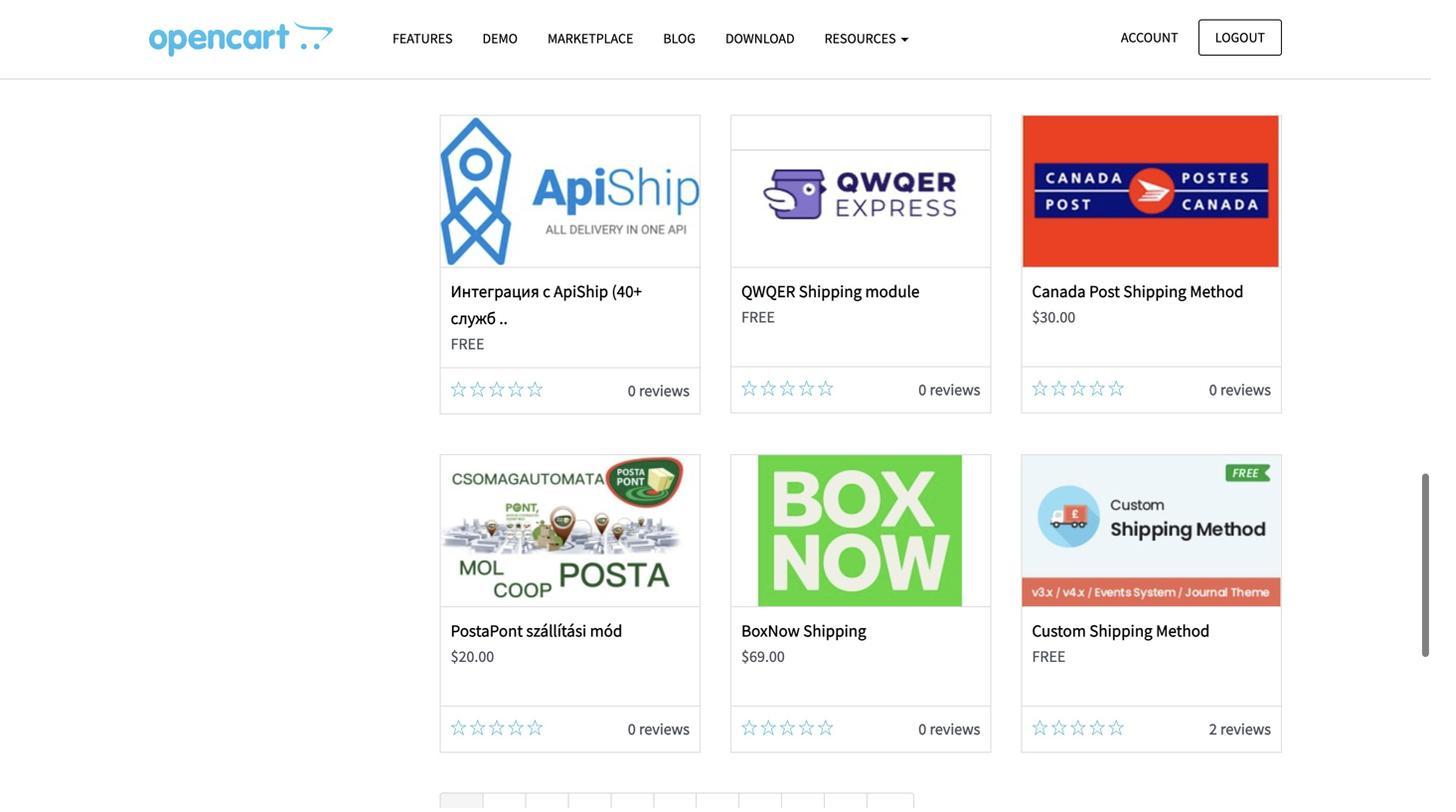 Task type: locate. For each thing, give the bounding box(es) containing it.
интеграция
[[451, 281, 540, 302]]

szállítási
[[526, 620, 587, 641]]

shipping right custom
[[1090, 620, 1153, 641]]

free down 'служб'
[[451, 334, 484, 354]]

free inside qwqer shipping module free
[[742, 307, 775, 327]]

star light o image
[[489, 41, 505, 56], [508, 41, 524, 56], [742, 41, 757, 56], [761, 41, 777, 56], [780, 41, 796, 56], [818, 41, 834, 56], [742, 380, 757, 396], [780, 380, 796, 396], [799, 380, 815, 396], [818, 380, 834, 396], [1032, 380, 1048, 396], [1070, 380, 1086, 396], [1109, 380, 1125, 396], [451, 381, 467, 397], [489, 381, 505, 397], [451, 720, 467, 736], [470, 720, 486, 736], [489, 720, 505, 736], [761, 720, 777, 736], [780, 720, 796, 736], [818, 720, 834, 736], [1032, 720, 1048, 736], [1109, 720, 1125, 736]]

account link
[[1104, 19, 1195, 56]]

free down custom
[[1032, 647, 1066, 667]]

module
[[865, 281, 920, 302]]

reviews for custom shipping method
[[1221, 719, 1271, 739]]

demo
[[483, 29, 518, 47]]

account
[[1121, 28, 1179, 46]]

canada post shipping method link
[[1032, 281, 1244, 302]]

reviews
[[639, 40, 690, 60], [1221, 41, 1271, 61], [930, 380, 981, 399], [1221, 380, 1271, 399], [639, 381, 690, 400], [639, 719, 690, 739], [930, 719, 981, 739], [1221, 719, 1271, 739]]

shipping inside qwqer shipping module free
[[799, 281, 862, 302]]

star light o image
[[470, 41, 486, 56], [1109, 42, 1125, 57], [761, 380, 777, 396], [1051, 380, 1067, 396], [1090, 380, 1105, 396], [470, 381, 486, 397], [508, 381, 524, 397], [527, 381, 543, 397], [508, 720, 524, 736], [527, 720, 543, 736], [742, 720, 757, 736], [799, 720, 815, 736], [1051, 720, 1067, 736], [1070, 720, 1086, 736], [1090, 720, 1105, 736]]

shipping inside boxnow shipping $69.00
[[803, 620, 866, 641]]

free inside custom shipping method free
[[1032, 647, 1066, 667]]

0
[[628, 40, 636, 60], [919, 380, 927, 399], [1210, 380, 1217, 399], [628, 381, 636, 400], [628, 719, 636, 739], [919, 719, 927, 739]]

1
[[1210, 41, 1217, 61]]

free for qwqer
[[742, 307, 775, 327]]

qwqer shipping module image
[[732, 116, 990, 267]]

0 reviews
[[628, 40, 690, 60], [919, 380, 981, 399], [1210, 380, 1271, 399], [628, 381, 690, 400], [628, 719, 690, 739], [919, 719, 981, 739]]

qwqer shipping module link
[[742, 281, 920, 302]]

method inside custom shipping method free
[[1156, 620, 1210, 641]]

0 reviews for интеграция с apiship (40+ служб ..
[[628, 381, 690, 400]]

boxnow shipping image
[[732, 455, 990, 606]]

custom
[[1032, 620, 1086, 641]]

features link
[[378, 21, 468, 56]]

postapont
[[451, 620, 523, 641]]

free inside интеграция с apiship (40+ служб .. free
[[451, 334, 484, 354]]

интеграция с apiship (40+ служб .. free
[[451, 281, 642, 354]]

1 vertical spatial method
[[1156, 620, 1210, 641]]

boxnow
[[742, 620, 800, 641]]

boxnow shipping $69.00
[[742, 620, 866, 667]]

download link
[[711, 21, 810, 56]]

marketplace
[[548, 29, 634, 47]]

$20.00
[[451, 647, 494, 667]]

shipping right the post
[[1124, 281, 1187, 302]]

0 for qwqer shipping module
[[919, 380, 927, 399]]

free
[[742, 307, 775, 327], [451, 334, 484, 354], [1032, 647, 1066, 667]]

1 horizontal spatial free
[[742, 307, 775, 327]]

qwqer
[[742, 281, 796, 302]]

marketplace link
[[533, 21, 648, 56]]

0 reviews for postapont szállítási mód
[[628, 719, 690, 739]]

0 reviews for qwqer shipping module
[[919, 380, 981, 399]]

2 horizontal spatial free
[[1032, 647, 1066, 667]]

apiship
[[554, 281, 608, 302]]

resources
[[825, 29, 899, 47]]

method
[[1190, 281, 1244, 302], [1156, 620, 1210, 641]]

custom shipping method free
[[1032, 620, 1210, 667]]

0 vertical spatial method
[[1190, 281, 1244, 302]]

shipping inside custom shipping method free
[[1090, 620, 1153, 641]]

download
[[726, 29, 795, 47]]

demo link
[[468, 21, 533, 56]]

0 horizontal spatial free
[[451, 334, 484, 354]]

..
[[499, 308, 508, 329]]

blog link
[[648, 21, 711, 56]]

0 vertical spatial free
[[742, 307, 775, 327]]

2 reviews
[[1210, 719, 1271, 739]]

shipping
[[799, 281, 862, 302], [1124, 281, 1187, 302], [803, 620, 866, 641], [1090, 620, 1153, 641]]

2 vertical spatial free
[[1032, 647, 1066, 667]]

shipping right qwqer
[[799, 281, 862, 302]]

reviews for boxnow shipping
[[930, 719, 981, 739]]

shipping for qwqer shipping module
[[799, 281, 862, 302]]

canada post shipping method $30.00
[[1032, 281, 1244, 327]]

free down qwqer
[[742, 307, 775, 327]]

1 vertical spatial free
[[451, 334, 484, 354]]

shipping right boxnow
[[803, 620, 866, 641]]

blog
[[663, 29, 696, 47]]

reviews for qwqer shipping module
[[930, 380, 981, 399]]



Task type: vqa. For each thing, say whether or not it's contained in the screenshot.
0 related to PostaPont szállítási mód
yes



Task type: describe. For each thing, give the bounding box(es) containing it.
postapont szállítási mód image
[[441, 455, 700, 606]]

logout
[[1216, 28, 1265, 46]]

0 for boxnow shipping
[[919, 719, 927, 739]]

служб
[[451, 308, 496, 329]]

canada post shipping method image
[[1023, 116, 1281, 267]]

postapont szállítási mód link
[[451, 620, 623, 641]]

(40+
[[612, 281, 642, 302]]

post
[[1089, 281, 1120, 302]]

интеграция с apiship (40+ служб .. link
[[451, 281, 642, 329]]

с
[[543, 281, 551, 302]]

0 for postapont szállítási mód
[[628, 719, 636, 739]]

canada
[[1032, 281, 1086, 302]]

reviews for интеграция с apiship (40+ служб ..
[[639, 381, 690, 400]]

postapont szállítási mód $20.00
[[451, 620, 623, 667]]

opencart shipping extensions image
[[149, 21, 333, 57]]

0 reviews for boxnow shipping
[[919, 719, 981, 739]]

reviews for canada post shipping method
[[1221, 380, 1271, 399]]

shipping for boxnow shipping
[[803, 620, 866, 641]]

method inside the canada post shipping method $30.00
[[1190, 281, 1244, 302]]

$69.00
[[742, 647, 785, 667]]

features
[[393, 29, 453, 47]]

resources link
[[810, 21, 924, 56]]

logout link
[[1199, 19, 1282, 56]]

custom shipping method image
[[1023, 455, 1281, 606]]

2
[[1210, 719, 1217, 739]]

0 for canada post shipping method
[[1210, 380, 1217, 399]]

shipping inside the canada post shipping method $30.00
[[1124, 281, 1187, 302]]

custom shipping method link
[[1032, 620, 1210, 641]]

0 reviews for canada post shipping method
[[1210, 380, 1271, 399]]

free for custom
[[1032, 647, 1066, 667]]

reviews for postapont szállítási mód
[[639, 719, 690, 739]]

интеграция с apiship (40+ служб .. image
[[441, 116, 700, 267]]

mód
[[590, 620, 623, 641]]

boxnow shipping link
[[742, 620, 866, 641]]

1 reviews
[[1210, 41, 1271, 61]]

$30.00
[[1032, 307, 1076, 327]]

qwqer shipping module free
[[742, 281, 920, 327]]

0 for интеграция с apiship (40+ служб ..
[[628, 381, 636, 400]]

shipping for custom shipping method
[[1090, 620, 1153, 641]]



